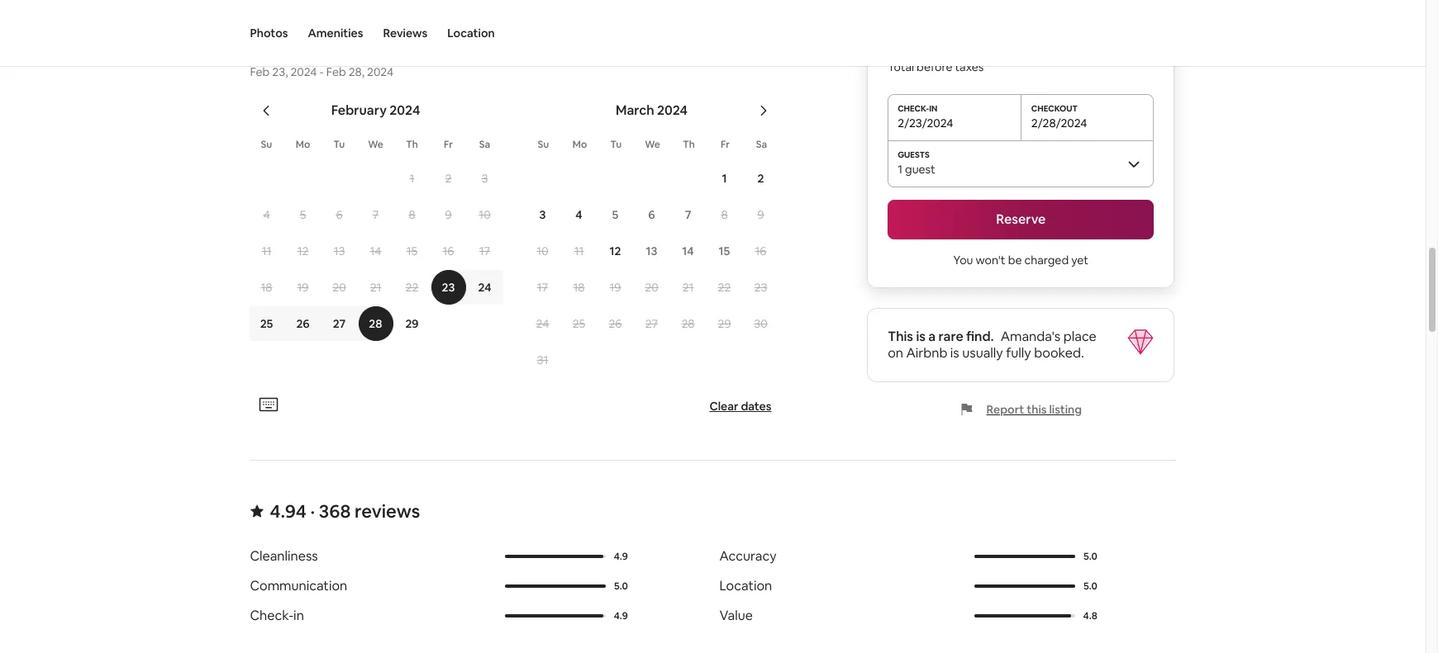 Task type: describe. For each thing, give the bounding box(es) containing it.
1 feb from the left
[[250, 65, 270, 79]]

location button
[[447, 0, 495, 66]]

1 22 from the left
[[406, 280, 419, 295]]

2 12 button from the left
[[597, 234, 634, 269]]

1 for february 2024
[[410, 171, 415, 186]]

5.0 for location
[[1084, 580, 1098, 594]]

taxes
[[955, 60, 984, 74]]

cleanliness
[[250, 548, 318, 566]]

photos
[[250, 26, 288, 41]]

reviews
[[383, 26, 428, 41]]

photos button
[[250, 0, 288, 66]]

1 28 button from the left
[[358, 307, 394, 341]]

amenities
[[308, 26, 363, 41]]

clear dates
[[710, 399, 772, 414]]

2 feb from the left
[[326, 65, 346, 79]]

1 4 from the left
[[263, 208, 270, 222]]

2/23/2024
[[898, 116, 954, 131]]

1 guest button
[[888, 141, 1155, 187]]

4.94 · 368 reviews
[[270, 500, 420, 523]]

2 fr from the left
[[721, 138, 730, 151]]

2 for march 2024
[[758, 171, 764, 186]]

0 horizontal spatial location
[[447, 26, 495, 41]]

reviews
[[355, 500, 420, 523]]

2 16 button from the left
[[743, 234, 779, 269]]

1 4 button from the left
[[248, 198, 285, 232]]

report
[[987, 403, 1025, 418]]

1 29 button from the left
[[394, 307, 430, 341]]

2 su from the left
[[538, 138, 549, 151]]

1 mo from the left
[[296, 138, 310, 151]]

5.0 for accuracy
[[1084, 551, 1098, 564]]

25 for 1st 25 button from right
[[573, 317, 586, 332]]

2 sa from the left
[[756, 138, 767, 151]]

you won't be charged yet
[[954, 253, 1089, 268]]

1 th from the left
[[406, 138, 418, 151]]

3 for bottommost "3" button
[[539, 208, 546, 222]]

·
[[310, 500, 315, 523]]

communication
[[250, 578, 347, 595]]

find.
[[967, 328, 994, 346]]

check-
[[250, 608, 294, 625]]

2/28/2024
[[1032, 116, 1088, 131]]

30 button
[[743, 307, 779, 341]]

usually
[[963, 345, 1003, 362]]

march 2024
[[616, 102, 688, 119]]

2 26 button from the left
[[597, 307, 634, 341]]

2 13 from the left
[[646, 244, 658, 259]]

1 7 from the left
[[373, 208, 379, 222]]

february 2024
[[331, 102, 420, 119]]

1 26 from the left
[[296, 317, 310, 332]]

29 for second 29 button
[[718, 317, 731, 332]]

0 vertical spatial 17
[[479, 244, 490, 259]]

1 18 from the left
[[261, 280, 272, 295]]

dates
[[741, 399, 772, 414]]

1 horizontal spatial location
[[720, 578, 772, 595]]

5 for 1st 5 button from right
[[612, 208, 619, 222]]

1 button for february 2024
[[394, 161, 430, 196]]

2 4 button from the left
[[561, 198, 597, 232]]

28 for first 28 button from the right
[[682, 317, 695, 332]]

you
[[954, 253, 973, 268]]

31 button
[[525, 343, 561, 378]]

1 11 from the left
[[262, 244, 271, 259]]

listing
[[1050, 403, 1082, 418]]

1 8 from the left
[[409, 208, 416, 222]]

0 horizontal spatial 24 button
[[467, 270, 503, 305]]

2 29 button from the left
[[706, 307, 743, 341]]

calendar application
[[230, 84, 1346, 393]]

1 12 button from the left
[[285, 234, 321, 269]]

2 button for march 2024
[[743, 161, 779, 196]]

29 for 2nd 29 button from right
[[405, 317, 419, 332]]

1 vertical spatial 17 button
[[525, 270, 561, 305]]

1 inside dropdown button
[[898, 162, 903, 177]]

2 9 button from the left
[[743, 198, 779, 232]]

2024 right the february
[[390, 102, 420, 119]]

booked.
[[1034, 345, 1084, 362]]

2 21 from the left
[[683, 280, 694, 295]]

reserve
[[996, 211, 1046, 228]]

5.0 for communication
[[614, 580, 628, 594]]

368
[[319, 500, 351, 523]]

check-in
[[250, 608, 304, 625]]

drimnin
[[340, 36, 408, 59]]

1 14 button from the left
[[358, 234, 394, 269]]

28,
[[349, 65, 365, 79]]

4.9 for check-in
[[614, 610, 628, 623]]

1 horizontal spatial 24 button
[[525, 307, 561, 341]]

1 27 button from the left
[[321, 307, 358, 341]]

1 vertical spatial 3 button
[[525, 198, 561, 232]]

guest
[[905, 162, 936, 177]]

1 16 from the left
[[443, 244, 454, 259]]

2024 right 28,
[[367, 65, 394, 79]]

1 26 button from the left
[[285, 307, 321, 341]]

1 21 button from the left
[[358, 270, 394, 305]]

2 mo from the left
[[573, 138, 587, 151]]

1 vertical spatial 10 button
[[525, 234, 561, 269]]

2 28 button from the left
[[670, 307, 706, 341]]

2 12 from the left
[[610, 244, 621, 259]]

reviews button
[[383, 0, 428, 66]]

31
[[537, 353, 548, 368]]

1 6 button from the left
[[321, 198, 358, 232]]

2 19 button from the left
[[597, 270, 634, 305]]

-
[[320, 65, 324, 79]]

2 13 button from the left
[[634, 234, 670, 269]]

0 horizontal spatial 24
[[478, 280, 492, 295]]

1 19 from the left
[[297, 280, 309, 295]]

rare
[[939, 328, 964, 346]]

28 for first 28 button
[[369, 317, 382, 332]]

1 vertical spatial 24
[[536, 317, 549, 332]]

1 23 button from the left
[[430, 270, 467, 305]]

2 25 button from the left
[[561, 307, 597, 341]]

2 26 from the left
[[609, 317, 622, 332]]

accuracy
[[720, 548, 777, 566]]

1 12 from the left
[[297, 244, 309, 259]]

clear
[[710, 399, 739, 414]]

14 for 1st 14 button from left
[[370, 244, 382, 259]]

report this listing button
[[960, 403, 1082, 418]]

this
[[888, 328, 914, 346]]

0 vertical spatial 10 button
[[467, 198, 503, 232]]

2 15 button from the left
[[706, 234, 743, 269]]

2 tu from the left
[[611, 138, 622, 151]]

2 14 button from the left
[[670, 234, 706, 269]]

1 vertical spatial 17
[[537, 280, 548, 295]]

1 18 button from the left
[[248, 270, 285, 305]]

2 8 from the left
[[721, 208, 728, 222]]

won't
[[976, 253, 1006, 268]]

1 25 button from the left
[[248, 307, 285, 341]]

nights
[[264, 36, 317, 59]]

0 vertical spatial 17 button
[[467, 234, 503, 269]]

total
[[888, 60, 914, 74]]

1 11 button from the left
[[248, 234, 285, 269]]

1 16 button from the left
[[430, 234, 467, 269]]

1 vertical spatial 10
[[537, 244, 549, 259]]

march
[[616, 102, 654, 119]]

2 6 from the left
[[648, 208, 655, 222]]



Task type: locate. For each thing, give the bounding box(es) containing it.
3 button
[[467, 161, 503, 196], [525, 198, 561, 232]]

12
[[297, 244, 309, 259], [610, 244, 621, 259]]

1 20 from the left
[[333, 280, 346, 295]]

1 horizontal spatial su
[[538, 138, 549, 151]]

1 horizontal spatial 5 button
[[597, 198, 634, 232]]

1 25 from the left
[[260, 317, 273, 332]]

25 for second 25 button from the right
[[260, 317, 273, 332]]

1 horizontal spatial 4 button
[[561, 198, 597, 232]]

in down communication
[[294, 608, 304, 625]]

total before taxes
[[888, 60, 984, 74]]

20 for first 20 button from the right
[[645, 280, 659, 295]]

1 15 button from the left
[[394, 234, 430, 269]]

1 13 button from the left
[[321, 234, 358, 269]]

23
[[442, 280, 455, 295], [755, 280, 768, 295]]

feb left 23,
[[250, 65, 270, 79]]

2 2 from the left
[[758, 171, 764, 186]]

2 th from the left
[[683, 138, 695, 151]]

22 button
[[394, 270, 430, 305], [706, 270, 743, 305]]

0 horizontal spatial 13 button
[[321, 234, 358, 269]]

clear dates button
[[703, 393, 778, 421]]

in inside 5 nights in drimnin feb 23, 2024 - feb 28, 2024
[[321, 36, 336, 59]]

0 vertical spatial location
[[447, 26, 495, 41]]

1 20 button from the left
[[321, 270, 358, 305]]

0 horizontal spatial 21 button
[[358, 270, 394, 305]]

22
[[406, 280, 419, 295], [718, 280, 731, 295]]

1 horizontal spatial 13
[[646, 244, 658, 259]]

1 horizontal spatial 1 button
[[706, 161, 743, 196]]

1 for march 2024
[[722, 171, 727, 186]]

0 horizontal spatial sa
[[479, 138, 490, 151]]

9 for second 9 button from right
[[445, 208, 452, 222]]

in
[[321, 36, 336, 59], [294, 608, 304, 625]]

0 horizontal spatial 19 button
[[285, 270, 321, 305]]

23 for first the 23 button from the right
[[755, 280, 768, 295]]

11 button
[[248, 234, 285, 269], [561, 234, 597, 269]]

2 4 from the left
[[576, 208, 583, 222]]

we down the february 2024
[[368, 138, 383, 151]]

1 22 button from the left
[[394, 270, 430, 305]]

3
[[482, 171, 488, 186], [539, 208, 546, 222]]

1 horizontal spatial 1
[[722, 171, 727, 186]]

5.0 out of 5.0 image
[[975, 556, 1076, 559], [975, 556, 1076, 559], [505, 585, 606, 589], [505, 585, 606, 589], [975, 585, 1076, 589], [975, 585, 1076, 589]]

2 19 from the left
[[610, 280, 621, 295]]

1 21 from the left
[[370, 280, 381, 295]]

tu down the february
[[334, 138, 345, 151]]

0 horizontal spatial 17
[[479, 244, 490, 259]]

14 button
[[358, 234, 394, 269], [670, 234, 706, 269]]

1 tu from the left
[[334, 138, 345, 151]]

value
[[720, 608, 753, 625]]

28
[[369, 317, 382, 332], [682, 317, 695, 332]]

2 4.9 from the top
[[614, 610, 628, 623]]

0 horizontal spatial 28 button
[[358, 307, 394, 341]]

30
[[754, 317, 768, 332]]

16 button
[[430, 234, 467, 269], [743, 234, 779, 269]]

16
[[443, 244, 454, 259], [755, 244, 767, 259]]

0 vertical spatial 3 button
[[467, 161, 503, 196]]

1 14 from the left
[[370, 244, 382, 259]]

0 horizontal spatial 15
[[407, 244, 418, 259]]

2 6 button from the left
[[634, 198, 670, 232]]

13
[[334, 244, 345, 259], [646, 244, 658, 259]]

2 18 button from the left
[[561, 270, 597, 305]]

1 horizontal spatial 19
[[610, 280, 621, 295]]

we down march 2024
[[645, 138, 660, 151]]

19 button
[[285, 270, 321, 305], [597, 270, 634, 305]]

2 20 button from the left
[[634, 270, 670, 305]]

20
[[333, 280, 346, 295], [645, 280, 659, 295]]

1 sa from the left
[[479, 138, 490, 151]]

2 18 from the left
[[573, 280, 585, 295]]

1 horizontal spatial 3 button
[[525, 198, 561, 232]]

0 horizontal spatial 10
[[479, 208, 491, 222]]

0 horizontal spatial 21
[[370, 280, 381, 295]]

23 for 1st the 23 button
[[442, 280, 455, 295]]

5 inside 5 nights in drimnin feb 23, 2024 - feb 28, 2024
[[250, 36, 260, 59]]

1 13 from the left
[[334, 244, 345, 259]]

1 we from the left
[[368, 138, 383, 151]]

9 for 2nd 9 button from the left
[[758, 208, 764, 222]]

0 vertical spatial 10
[[479, 208, 491, 222]]

0 horizontal spatial 17 button
[[467, 234, 503, 269]]

february
[[331, 102, 387, 119]]

2 7 from the left
[[685, 208, 691, 222]]

26
[[296, 317, 310, 332], [609, 317, 622, 332]]

0 horizontal spatial 28
[[369, 317, 382, 332]]

on
[[888, 345, 904, 362]]

15
[[407, 244, 418, 259], [719, 244, 730, 259]]

0 horizontal spatial 13
[[334, 244, 345, 259]]

location right reviews
[[447, 26, 495, 41]]

2 horizontal spatial 1
[[898, 162, 903, 177]]

amanda's place on airbnb is usually fully booked.
[[888, 328, 1097, 362]]

0 horizontal spatial 27 button
[[321, 307, 358, 341]]

1 horizontal spatial 18
[[573, 280, 585, 295]]

be
[[1008, 253, 1022, 268]]

location down the accuracy
[[720, 578, 772, 595]]

1 guest
[[898, 162, 936, 177]]

2 for february 2024
[[445, 171, 452, 186]]

17 button
[[467, 234, 503, 269], [525, 270, 561, 305]]

yet
[[1072, 253, 1089, 268]]

1 vertical spatial location
[[720, 578, 772, 595]]

th
[[406, 138, 418, 151], [683, 138, 695, 151]]

1 horizontal spatial mo
[[573, 138, 587, 151]]

report this listing
[[987, 403, 1082, 418]]

1 27 from the left
[[333, 317, 346, 332]]

2 16 from the left
[[755, 244, 767, 259]]

2 20 from the left
[[645, 280, 659, 295]]

1 horizontal spatial 12
[[610, 244, 621, 259]]

10
[[479, 208, 491, 222], [537, 244, 549, 259]]

amenities button
[[308, 0, 363, 66]]

1 horizontal spatial 10 button
[[525, 234, 561, 269]]

1 1 button from the left
[[394, 161, 430, 196]]

2 23 button from the left
[[743, 270, 779, 305]]

1 9 button from the left
[[430, 198, 467, 232]]

24
[[478, 280, 492, 295], [536, 317, 549, 332]]

is left usually
[[951, 345, 960, 362]]

1 fr from the left
[[444, 138, 453, 151]]

26 button
[[285, 307, 321, 341], [597, 307, 634, 341]]

0 horizontal spatial 2 button
[[430, 161, 467, 196]]

1 horizontal spatial 2 button
[[743, 161, 779, 196]]

1 horizontal spatial 13 button
[[634, 234, 670, 269]]

8
[[409, 208, 416, 222], [721, 208, 728, 222]]

1 button for march 2024
[[706, 161, 743, 196]]

we
[[368, 138, 383, 151], [645, 138, 660, 151]]

2024 right march
[[657, 102, 688, 119]]

1 horizontal spatial 27
[[646, 317, 658, 332]]

2 23 from the left
[[755, 280, 768, 295]]

4.8
[[1084, 610, 1098, 623]]

1 19 button from the left
[[285, 270, 321, 305]]

before
[[917, 60, 953, 74]]

feb right -
[[326, 65, 346, 79]]

1 horizontal spatial 29
[[718, 317, 731, 332]]

2024 left -
[[291, 65, 317, 79]]

4.8 out of 5.0 image
[[975, 615, 1075, 618], [975, 615, 1071, 618]]

2 7 button from the left
[[670, 198, 706, 232]]

1 horizontal spatial 26 button
[[597, 307, 634, 341]]

13 button
[[321, 234, 358, 269], [634, 234, 670, 269]]

1 horizontal spatial 8 button
[[706, 198, 743, 232]]

12 button
[[285, 234, 321, 269], [597, 234, 634, 269]]

0 horizontal spatial 5 button
[[285, 198, 321, 232]]

0 horizontal spatial 20 button
[[321, 270, 358, 305]]

1 horizontal spatial 21 button
[[670, 270, 706, 305]]

2 22 from the left
[[718, 280, 731, 295]]

1 5 button from the left
[[285, 198, 321, 232]]

0 horizontal spatial 29
[[405, 317, 419, 332]]

0 horizontal spatial 4 button
[[248, 198, 285, 232]]

9 button
[[430, 198, 467, 232], [743, 198, 779, 232]]

0 horizontal spatial 26
[[296, 317, 310, 332]]

1 horizontal spatial 4
[[576, 208, 583, 222]]

2
[[445, 171, 452, 186], [758, 171, 764, 186]]

1 horizontal spatial 26
[[609, 317, 622, 332]]

4.9
[[614, 551, 628, 564], [614, 610, 628, 623]]

2 horizontal spatial 5
[[612, 208, 619, 222]]

charged
[[1025, 253, 1069, 268]]

0 horizontal spatial is
[[916, 328, 926, 346]]

th down march 2024
[[683, 138, 695, 151]]

1 vertical spatial 3
[[539, 208, 546, 222]]

6
[[336, 208, 343, 222], [648, 208, 655, 222]]

0 horizontal spatial in
[[294, 608, 304, 625]]

2 14 from the left
[[682, 244, 694, 259]]

1 vertical spatial 24 button
[[525, 307, 561, 341]]

14
[[370, 244, 382, 259], [682, 244, 694, 259]]

0 horizontal spatial 4
[[263, 208, 270, 222]]

29
[[405, 317, 419, 332], [718, 317, 731, 332]]

1 28 from the left
[[369, 317, 382, 332]]

5 nights in drimnin feb 23, 2024 - feb 28, 2024
[[250, 36, 408, 79]]

4.9 for cleanliness
[[614, 551, 628, 564]]

2 8 button from the left
[[706, 198, 743, 232]]

2 15 from the left
[[719, 244, 730, 259]]

1 horizontal spatial 20
[[645, 280, 659, 295]]

1 horizontal spatial th
[[683, 138, 695, 151]]

3 for left "3" button
[[482, 171, 488, 186]]

0 horizontal spatial 12 button
[[285, 234, 321, 269]]

is left a
[[916, 328, 926, 346]]

21
[[370, 280, 381, 295], [683, 280, 694, 295]]

29 button
[[394, 307, 430, 341], [706, 307, 743, 341]]

1
[[898, 162, 903, 177], [410, 171, 415, 186], [722, 171, 727, 186]]

1 horizontal spatial 3
[[539, 208, 546, 222]]

2 5 button from the left
[[597, 198, 634, 232]]

19
[[297, 280, 309, 295], [610, 280, 621, 295]]

0 horizontal spatial su
[[261, 138, 272, 151]]

airbnb
[[906, 345, 948, 362]]

is inside amanda's place on airbnb is usually fully booked.
[[951, 345, 960, 362]]

0 horizontal spatial mo
[[296, 138, 310, 151]]

2 27 button from the left
[[634, 307, 670, 341]]

2 21 button from the left
[[670, 270, 706, 305]]

2 2 button from the left
[[743, 161, 779, 196]]

2 11 from the left
[[574, 244, 584, 259]]

25 button
[[248, 307, 285, 341], [561, 307, 597, 341]]

4.9 out of 5.0 image
[[505, 556, 606, 559], [505, 556, 604, 559], [505, 615, 606, 618], [505, 615, 604, 618]]

14 for second 14 button from left
[[682, 244, 694, 259]]

in up -
[[321, 36, 336, 59]]

1 horizontal spatial 2
[[758, 171, 764, 186]]

2 button for february 2024
[[430, 161, 467, 196]]

mo
[[296, 138, 310, 151], [573, 138, 587, 151]]

1 horizontal spatial 14
[[682, 244, 694, 259]]

0 horizontal spatial 7 button
[[358, 198, 394, 232]]

1 vertical spatial 4.9
[[614, 610, 628, 623]]

1 su from the left
[[261, 138, 272, 151]]

1 horizontal spatial 14 button
[[670, 234, 706, 269]]

1 8 button from the left
[[394, 198, 430, 232]]

2 25 from the left
[[573, 317, 586, 332]]

1 horizontal spatial 9 button
[[743, 198, 779, 232]]

1 15 from the left
[[407, 244, 418, 259]]

5
[[250, 36, 260, 59], [300, 208, 306, 222], [612, 208, 619, 222]]

2 28 from the left
[[682, 317, 695, 332]]

7
[[373, 208, 379, 222], [685, 208, 691, 222]]

0 horizontal spatial feb
[[250, 65, 270, 79]]

6 button
[[321, 198, 358, 232], [634, 198, 670, 232]]

1 6 from the left
[[336, 208, 343, 222]]

2024
[[291, 65, 317, 79], [367, 65, 394, 79], [390, 102, 420, 119], [657, 102, 688, 119]]

0 vertical spatial 4.9
[[614, 551, 628, 564]]

1 horizontal spatial 20 button
[[634, 270, 670, 305]]

0 horizontal spatial 16
[[443, 244, 454, 259]]

5 button
[[285, 198, 321, 232], [597, 198, 634, 232]]

1 horizontal spatial 24
[[536, 317, 549, 332]]

0 horizontal spatial 29 button
[[394, 307, 430, 341]]

2 9 from the left
[[758, 208, 764, 222]]

1 2 button from the left
[[430, 161, 467, 196]]

0 horizontal spatial 11
[[262, 244, 271, 259]]

0 horizontal spatial 23
[[442, 280, 455, 295]]

1 horizontal spatial 28
[[682, 317, 695, 332]]

1 horizontal spatial we
[[645, 138, 660, 151]]

1 horizontal spatial 6 button
[[634, 198, 670, 232]]

0 horizontal spatial 18 button
[[248, 270, 285, 305]]

2 1 button from the left
[[706, 161, 743, 196]]

1 horizontal spatial 23 button
[[743, 270, 779, 305]]

0 horizontal spatial 14
[[370, 244, 382, 259]]

2 11 button from the left
[[561, 234, 597, 269]]

20 for first 20 button from the left
[[333, 280, 346, 295]]

fully
[[1006, 345, 1032, 362]]

0 horizontal spatial 9 button
[[430, 198, 467, 232]]

tu down march
[[611, 138, 622, 151]]

11
[[262, 244, 271, 259], [574, 244, 584, 259]]

1 9 from the left
[[445, 208, 452, 222]]

1 horizontal spatial 23
[[755, 280, 768, 295]]

1 horizontal spatial 15 button
[[706, 234, 743, 269]]

0 horizontal spatial 19
[[297, 280, 309, 295]]

place
[[1064, 328, 1097, 346]]

1 2 from the left
[[445, 171, 452, 186]]

th down the february 2024
[[406, 138, 418, 151]]

2 we from the left
[[645, 138, 660, 151]]

0 horizontal spatial 27
[[333, 317, 346, 332]]

1 4.9 from the top
[[614, 551, 628, 564]]

8 button
[[394, 198, 430, 232], [706, 198, 743, 232]]

0 horizontal spatial we
[[368, 138, 383, 151]]

2 29 from the left
[[718, 317, 731, 332]]

27
[[333, 317, 346, 332], [646, 317, 658, 332]]

24 button
[[467, 270, 503, 305], [525, 307, 561, 341]]

15 button
[[394, 234, 430, 269], [706, 234, 743, 269]]

this
[[1027, 403, 1047, 418]]

0 horizontal spatial 8
[[409, 208, 416, 222]]

23,
[[272, 65, 288, 79]]

1 horizontal spatial 15
[[719, 244, 730, 259]]

amanda's
[[1001, 328, 1061, 346]]

2 22 button from the left
[[706, 270, 743, 305]]

1 23 from the left
[[442, 280, 455, 295]]

0 horizontal spatial 3 button
[[467, 161, 503, 196]]

5.0
[[1084, 551, 1098, 564], [614, 580, 628, 594], [1084, 580, 1098, 594]]

tu
[[334, 138, 345, 151], [611, 138, 622, 151]]

this is a rare find.
[[888, 328, 994, 346]]

1 horizontal spatial sa
[[756, 138, 767, 151]]

4
[[263, 208, 270, 222], [576, 208, 583, 222]]

is
[[916, 328, 926, 346], [951, 345, 960, 362]]

0 horizontal spatial 26 button
[[285, 307, 321, 341]]

1 horizontal spatial 18 button
[[561, 270, 597, 305]]

5 for second 5 button from the right
[[300, 208, 306, 222]]

0 horizontal spatial 22
[[406, 280, 419, 295]]

1 7 button from the left
[[358, 198, 394, 232]]

4.94
[[270, 500, 307, 523]]

2 27 from the left
[[646, 317, 658, 332]]

a
[[929, 328, 936, 346]]

reserve button
[[888, 200, 1155, 240]]

sa
[[479, 138, 490, 151], [756, 138, 767, 151]]

1 horizontal spatial feb
[[326, 65, 346, 79]]

0 horizontal spatial 11 button
[[248, 234, 285, 269]]



Task type: vqa. For each thing, say whether or not it's contained in the screenshot.


